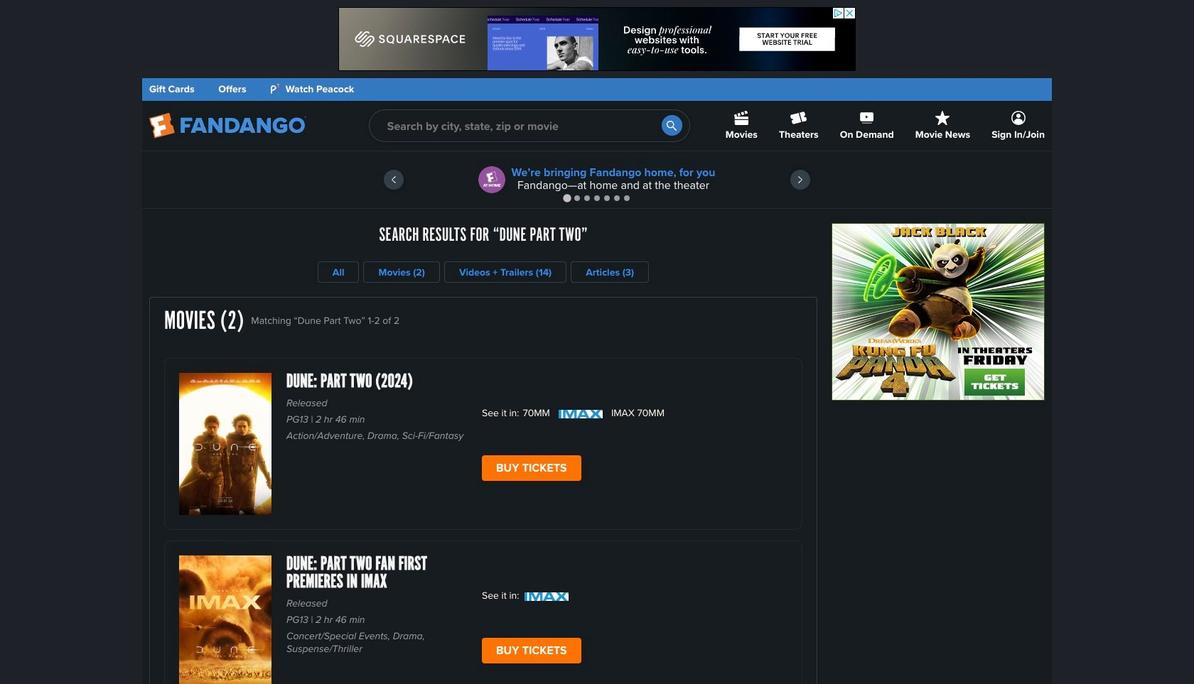 Task type: describe. For each thing, give the bounding box(es) containing it.
Search by city, state, zip or movie text field
[[369, 110, 690, 142]]

select a slide to show tab list
[[142, 193, 1052, 203]]

dune: part two (2024) image
[[179, 373, 272, 516]]

offer icon image
[[479, 166, 506, 193]]

dune: part two fan first premieres in imax image
[[179, 556, 272, 685]]



Task type: locate. For each thing, give the bounding box(es) containing it.
None search field
[[369, 110, 690, 142]]

1 vertical spatial advertisement element
[[832, 223, 1045, 401]]

advertisement element
[[338, 7, 856, 71], [832, 223, 1045, 401]]

0 vertical spatial advertisement element
[[338, 7, 856, 71]]

region
[[142, 151, 1052, 208]]



Task type: vqa. For each thing, say whether or not it's contained in the screenshot.
Select a slide to show tab list
yes



